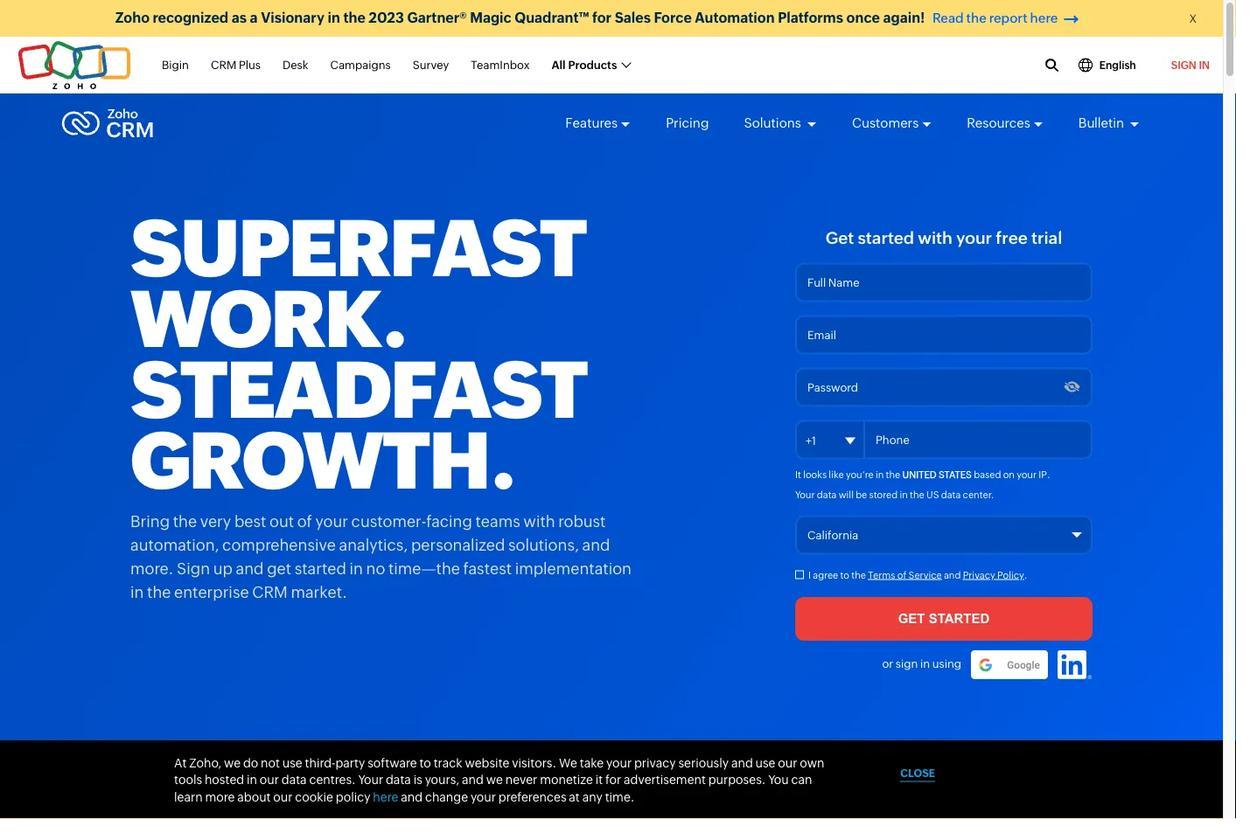 Task type: locate. For each thing, give the bounding box(es) containing it.
0 vertical spatial started
[[858, 229, 914, 248]]

looks
[[803, 469, 827, 480]]

to right agree on the right
[[840, 570, 849, 581]]

0 vertical spatial with
[[918, 229, 952, 248]]

and down the robust
[[582, 536, 610, 554]]

with up enter your name text box
[[918, 229, 952, 248]]

your right take on the bottom left
[[606, 756, 632, 770]]

you
[[768, 773, 789, 787]]

it
[[595, 773, 603, 787]]

1 vertical spatial of
[[897, 570, 907, 581]]

1 horizontal spatial started
[[858, 229, 914, 248]]

your down it
[[795, 489, 815, 500]]

1 horizontal spatial to
[[840, 570, 849, 581]]

of right terms
[[897, 570, 907, 581]]

at
[[569, 790, 580, 804]]

your up analytics,
[[315, 513, 348, 531]]

with inside superfast work. steadfast growth. bring the very best out of your customer-facing teams with robust automation, comprehensive analytics, personalized solutions, and more. sign up and get started in no time—the fastest implementation in the enterprise crm market.
[[523, 513, 555, 531]]

quadrant™
[[515, 10, 589, 26]]

about
[[237, 790, 271, 804]]

use right not
[[282, 756, 302, 770]]

or
[[882, 658, 893, 671]]

analytics,
[[339, 536, 408, 554]]

is
[[413, 773, 422, 787]]

for left the sales
[[592, 10, 612, 26]]

the down more.
[[147, 583, 171, 601]]

crm inside crm plus link
[[211, 58, 236, 72]]

in down more.
[[130, 583, 144, 601]]

service
[[908, 570, 942, 581]]

customers
[[852, 115, 919, 131]]

1 vertical spatial .
[[1024, 570, 1027, 581]]

the left the us
[[910, 489, 924, 500]]

use up the you
[[755, 756, 775, 770]]

0 vertical spatial crm
[[211, 58, 236, 72]]

learn
[[174, 790, 203, 804]]

here right policy on the left of the page
[[373, 790, 398, 804]]

stored
[[869, 489, 898, 500]]

our down not
[[260, 773, 279, 787]]

0 horizontal spatial here
[[373, 790, 398, 804]]

survey
[[413, 58, 449, 72]]

plus
[[239, 58, 261, 72]]

1 vertical spatial crm
[[252, 583, 288, 601]]

bigin
[[162, 58, 189, 72]]

implementation
[[515, 560, 632, 578]]

1 horizontal spatial .
[[1047, 469, 1050, 480]]

any
[[582, 790, 603, 804]]

in left no
[[349, 560, 363, 578]]

. right on
[[1047, 469, 1050, 480]]

features link
[[565, 100, 631, 147]]

your left the "ip"
[[1017, 469, 1037, 480]]

1 vertical spatial to
[[419, 756, 431, 770]]

.
[[1047, 469, 1050, 480], [1024, 570, 1027, 581]]

0 vertical spatial of
[[297, 513, 312, 531]]

1 horizontal spatial with
[[918, 229, 952, 248]]

sign
[[1171, 59, 1197, 71]]

i
[[808, 570, 811, 581]]

pricing link
[[666, 100, 709, 147]]

based
[[974, 469, 1001, 480]]

0 horizontal spatial to
[[419, 756, 431, 770]]

all products
[[552, 58, 617, 72]]

we left do
[[224, 756, 241, 770]]

1 horizontal spatial of
[[897, 570, 907, 581]]

us
[[926, 489, 939, 500]]

crm plus link
[[211, 49, 261, 82]]

in inside at zoho, we do not use third-party software to track website visitors. we take your privacy seriously and use our own tools hosted in our data centres. your data is yours, and we never monetize it for advertisement purposes. you can learn more about our cookie policy
[[247, 773, 257, 787]]

1 horizontal spatial your
[[795, 489, 815, 500]]

read the report here link
[[928, 10, 1081, 26]]

with
[[918, 229, 952, 248], [523, 513, 555, 531]]

on
[[1003, 469, 1015, 480]]

visionary
[[261, 10, 324, 26]]

comprehensive
[[222, 536, 336, 554]]

survey link
[[413, 49, 449, 82]]

to up is
[[419, 756, 431, 770]]

x
[[1189, 12, 1197, 25]]

zoho,
[[189, 756, 221, 770]]

report
[[989, 10, 1028, 26]]

0 horizontal spatial started
[[295, 560, 346, 578]]

for inside at zoho, we do not use third-party software to track website visitors. we take your privacy seriously and use our own tools hosted in our data centres. your data is yours, and we never monetize it for advertisement purposes. you can learn more about our cookie policy
[[605, 773, 621, 787]]

products
[[568, 58, 617, 72]]

2 use from the left
[[755, 756, 775, 770]]

0 vertical spatial here
[[1030, 10, 1058, 26]]

and down is
[[401, 790, 423, 804]]

agree
[[813, 570, 838, 581]]

1 horizontal spatial here
[[1030, 10, 1058, 26]]

here right "report" at the top right of the page
[[1030, 10, 1058, 26]]

features
[[565, 115, 618, 131]]

data left will
[[817, 489, 837, 500]]

solutions link
[[744, 100, 817, 147]]

your inside superfast work. steadfast growth. bring the very best out of your customer-facing teams with robust automation, comprehensive analytics, personalized solutions, and more. sign up and get started in no time—the fastest implementation in the enterprise crm market.
[[315, 513, 348, 531]]

our up the you
[[778, 756, 797, 770]]

fastest
[[463, 560, 512, 578]]

party
[[335, 756, 365, 770]]

in right you're
[[876, 469, 884, 480]]

platforms
[[778, 10, 843, 26]]

zoho recognized as a visionary in the 2023 gartner® magic quadrant™ for sales force automation platforms once again! read the report here
[[115, 10, 1058, 26]]

zoho crm logo image
[[61, 104, 154, 143]]

sign
[[896, 658, 918, 671]]

0 horizontal spatial use
[[282, 756, 302, 770]]

0 horizontal spatial .
[[1024, 570, 1027, 581]]

1 horizontal spatial crm
[[252, 583, 288, 601]]

we
[[224, 756, 241, 770], [486, 773, 503, 787]]

data up the cookie on the bottom left of the page
[[281, 773, 307, 787]]

1 vertical spatial your
[[358, 773, 383, 787]]

facing
[[426, 513, 472, 531]]

crm down "get"
[[252, 583, 288, 601]]

it looks like you're in the united states based on your ip .
[[795, 469, 1050, 480]]

started right get
[[858, 229, 914, 248]]

for right it
[[605, 773, 621, 787]]

1 vertical spatial here
[[373, 790, 398, 804]]

and down website
[[462, 773, 484, 787]]

None submit
[[795, 598, 1093, 641]]

0 vertical spatial to
[[840, 570, 849, 581]]

0 horizontal spatial of
[[297, 513, 312, 531]]

our right about
[[273, 790, 293, 804]]

with up solutions,
[[523, 513, 555, 531]]

ip
[[1039, 469, 1047, 480]]

0 horizontal spatial we
[[224, 756, 241, 770]]

seriously
[[678, 756, 729, 770]]

trial
[[1031, 229, 1062, 248]]

. right privacy
[[1024, 570, 1027, 581]]

Enter your phone number text field
[[795, 420, 1093, 460]]

0 horizontal spatial your
[[358, 773, 383, 787]]

time.
[[605, 790, 634, 804]]

of right out
[[297, 513, 312, 531]]

we down website
[[486, 773, 503, 787]]

in down do
[[247, 773, 257, 787]]

more.
[[130, 560, 174, 578]]

cookie
[[295, 790, 333, 804]]

teams
[[475, 513, 520, 531]]

time—the
[[388, 560, 460, 578]]

1 horizontal spatial we
[[486, 773, 503, 787]]

of
[[297, 513, 312, 531], [897, 570, 907, 581]]

tools
[[174, 773, 202, 787]]

1 vertical spatial for
[[605, 773, 621, 787]]

do
[[243, 756, 258, 770]]

we
[[559, 756, 577, 770]]

use
[[282, 756, 302, 770], [755, 756, 775, 770]]

started up "market."
[[295, 560, 346, 578]]

own
[[800, 756, 824, 770]]

your up here link
[[358, 773, 383, 787]]

bulletin
[[1078, 115, 1127, 131]]

1 vertical spatial started
[[295, 560, 346, 578]]

to inside at zoho, we do not use third-party software to track website visitors. we take your privacy seriously and use our own tools hosted in our data centres. your data is yours, and we never monetize it for advertisement purposes. you can learn more about our cookie policy
[[419, 756, 431, 770]]

the right read
[[966, 10, 987, 26]]

the
[[343, 10, 366, 26], [966, 10, 987, 26], [886, 469, 900, 480], [910, 489, 924, 500], [173, 513, 197, 531], [851, 570, 866, 581], [147, 583, 171, 601]]

0 horizontal spatial crm
[[211, 58, 236, 72]]

bigin link
[[162, 49, 189, 82]]

1 horizontal spatial use
[[755, 756, 775, 770]]

gartner®
[[407, 10, 467, 26]]

0 horizontal spatial with
[[523, 513, 555, 531]]

magic
[[470, 10, 511, 26]]

1 vertical spatial with
[[523, 513, 555, 531]]

Enter password for your account password field
[[795, 368, 1093, 407]]

2 vertical spatial our
[[273, 790, 293, 804]]

the left 2023
[[343, 10, 366, 26]]

crm left 'plus'
[[211, 58, 236, 72]]

read
[[932, 10, 964, 26]]



Task type: describe. For each thing, give the bounding box(es) containing it.
automation
[[695, 10, 775, 26]]

terms of service link
[[868, 570, 942, 581]]

close
[[900, 767, 935, 779]]

0 vertical spatial for
[[592, 10, 612, 26]]

at
[[174, 756, 187, 770]]

the up the your data will be stored in the us data center.
[[886, 469, 900, 480]]

solutions
[[744, 115, 804, 131]]

yours,
[[425, 773, 459, 787]]

data down the software
[[386, 773, 411, 787]]

growth.
[[130, 416, 515, 506]]

superfast work. steadfast growth. bring the very best out of your customer-facing teams with robust automation, comprehensive analytics, personalized solutions, and more. sign up and get started in no time—the fastest implementation in the enterprise crm market.
[[130, 203, 632, 601]]

the inside zoho recognized as a visionary in the 2023 gartner® magic quadrant™ for sales force automation platforms once again! read the report here
[[966, 10, 987, 26]]

0 vertical spatial we
[[224, 756, 241, 770]]

purposes.
[[708, 773, 766, 787]]

market.
[[291, 583, 347, 601]]

Enter your email text field
[[795, 315, 1093, 355]]

more
[[205, 790, 235, 804]]

your left free
[[956, 229, 992, 248]]

get
[[826, 229, 854, 248]]

track
[[434, 756, 462, 770]]

third-
[[305, 756, 335, 770]]

terms
[[868, 570, 895, 581]]

campaigns link
[[330, 49, 391, 82]]

sales
[[615, 10, 651, 26]]

resources
[[967, 115, 1030, 131]]

in right stored
[[900, 489, 908, 500]]

teaminbox
[[471, 58, 530, 72]]

sign in link
[[1158, 48, 1223, 82]]

out
[[269, 513, 294, 531]]

english
[[1099, 59, 1136, 71]]

again!
[[883, 10, 925, 26]]

be
[[856, 489, 867, 500]]

force
[[654, 10, 692, 26]]

and left privacy
[[944, 570, 961, 581]]

i agree to the terms of service and privacy policy .
[[808, 570, 1027, 581]]

united
[[902, 469, 937, 480]]

privacy
[[634, 756, 676, 770]]

0 vertical spatial our
[[778, 756, 797, 770]]

started inside superfast work. steadfast growth. bring the very best out of your customer-facing teams with robust automation, comprehensive analytics, personalized solutions, and more. sign up and get started in no time—the fastest implementation in the enterprise crm market.
[[295, 560, 346, 578]]

superfast
[[130, 203, 586, 294]]

robust
[[558, 513, 606, 531]]

free
[[996, 229, 1028, 248]]

personalized
[[411, 536, 505, 554]]

campaigns
[[330, 58, 391, 72]]

best
[[234, 513, 266, 531]]

solutions,
[[508, 536, 579, 554]]

the up automation,
[[173, 513, 197, 531]]

0 vertical spatial .
[[1047, 469, 1050, 480]]

of inside superfast work. steadfast growth. bring the very best out of your customer-facing teams with robust automation, comprehensive analytics, personalized solutions, and more. sign up and get started in no time—the fastest implementation in the enterprise crm market.
[[297, 513, 312, 531]]

and right up
[[236, 560, 264, 578]]

desk link
[[283, 49, 308, 82]]

teaminbox link
[[471, 49, 530, 82]]

preferences
[[498, 790, 566, 804]]

your inside at zoho, we do not use third-party software to track website visitors. we take your privacy seriously and use our own tools hosted in our data centres. your data is yours, and we never monetize it for advertisement purposes. you can learn more about our cookie policy
[[606, 756, 632, 770]]

center.
[[963, 489, 994, 500]]

Enter your name text field
[[795, 263, 1093, 302]]

will
[[839, 489, 854, 500]]

take
[[580, 756, 604, 770]]

2023
[[369, 10, 404, 26]]

1 vertical spatial we
[[486, 773, 503, 787]]

all products link
[[552, 49, 630, 82]]

get started with your free trial
[[826, 229, 1062, 248]]

here inside zoho recognized as a visionary in the 2023 gartner® magic quadrant™ for sales force automation platforms once again! read the report here
[[1030, 10, 1058, 26]]

0 vertical spatial your
[[795, 489, 815, 500]]

your down website
[[471, 790, 496, 804]]

automation,
[[130, 536, 219, 554]]

1 use from the left
[[282, 756, 302, 770]]

privacy
[[963, 570, 995, 581]]

privacy policy link
[[963, 570, 1024, 581]]

your inside at zoho, we do not use third-party software to track website visitors. we take your privacy seriously and use our own tools hosted in our data centres. your data is yours, and we never monetize it for advertisement purposes. you can learn more about our cookie policy
[[358, 773, 383, 787]]

not
[[261, 756, 280, 770]]

work.
[[130, 274, 406, 365]]

1 vertical spatial our
[[260, 773, 279, 787]]

enterprise
[[174, 583, 249, 601]]

sign
[[177, 560, 210, 578]]

bring
[[130, 513, 170, 531]]

zoho
[[115, 10, 150, 26]]

using
[[932, 658, 961, 671]]

in right "visionary"
[[328, 10, 340, 26]]

here link
[[373, 790, 398, 804]]

all
[[552, 58, 566, 72]]

sign in
[[1171, 59, 1210, 71]]

desk
[[283, 58, 308, 72]]

policy
[[997, 570, 1024, 581]]

very
[[200, 513, 231, 531]]

the left terms
[[851, 570, 866, 581]]

and up purposes.
[[731, 756, 753, 770]]

at zoho, we do not use third-party software to track website visitors. we take your privacy seriously and use our own tools hosted in our data centres. your data is yours, and we never monetize it for advertisement purposes. you can learn more about our cookie policy
[[174, 756, 824, 804]]

can
[[791, 773, 812, 787]]

up
[[213, 560, 233, 578]]

a
[[250, 10, 258, 26]]

crm inside superfast work. steadfast growth. bring the very best out of your customer-facing teams with robust automation, comprehensive analytics, personalized solutions, and more. sign up and get started in no time—the fastest implementation in the enterprise crm market.
[[252, 583, 288, 601]]

data right the us
[[941, 489, 961, 500]]

+1
[[806, 435, 816, 448]]

as
[[232, 10, 247, 26]]

your data will be stored in the us data center.
[[795, 489, 994, 500]]

advertisement
[[624, 773, 706, 787]]

in right sign
[[920, 658, 930, 671]]

get
[[267, 560, 291, 578]]

no
[[366, 560, 385, 578]]

bulletin link
[[1078, 100, 1140, 147]]

it
[[795, 469, 801, 480]]

pricing
[[666, 115, 709, 131]]

software
[[368, 756, 417, 770]]

resources link
[[967, 100, 1043, 147]]



Task type: vqa. For each thing, say whether or not it's contained in the screenshot.
Them
no



